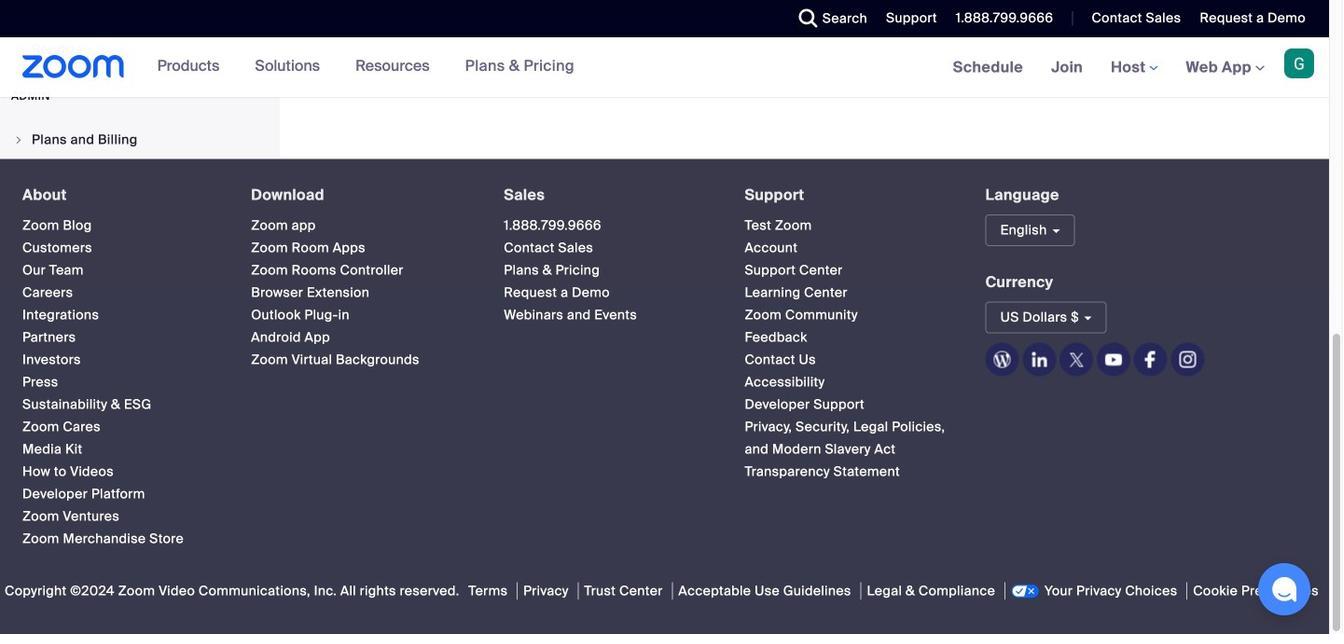 Task type: locate. For each thing, give the bounding box(es) containing it.
banner
[[0, 37, 1329, 98]]

heading
[[22, 187, 218, 203], [251, 187, 470, 203], [504, 187, 711, 203], [745, 187, 952, 203]]

zoom logo image
[[22, 55, 125, 78]]

menu item
[[0, 122, 274, 158]]

product information navigation
[[143, 37, 589, 97]]

3 heading from the left
[[504, 187, 711, 203]]

open chat image
[[1271, 577, 1298, 603]]

1 heading from the left
[[22, 187, 218, 203]]

right image
[[13, 134, 24, 146]]



Task type: describe. For each thing, give the bounding box(es) containing it.
2 heading from the left
[[251, 187, 470, 203]]

main content main content
[[280, 0, 1329, 159]]

profile picture image
[[1285, 49, 1314, 78]]

meetings navigation
[[939, 37, 1329, 98]]

4 heading from the left
[[745, 187, 952, 203]]



Task type: vqa. For each thing, say whether or not it's contained in the screenshot.
Profile Picture
yes



